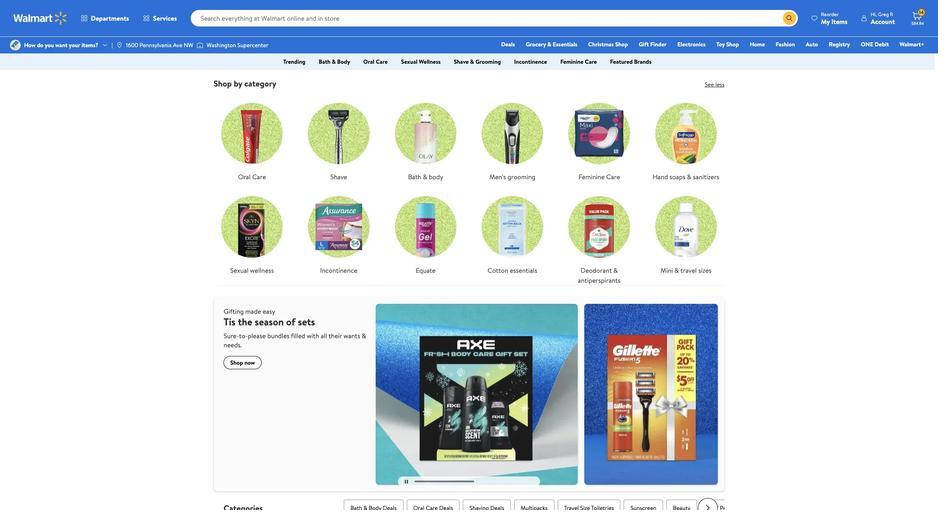 Task type: vqa. For each thing, say whether or not it's contained in the screenshot.
now
yes



Task type: locate. For each thing, give the bounding box(es) containing it.
1 horizontal spatial incontinence
[[514, 58, 547, 66]]

1 vertical spatial feminine
[[578, 173, 605, 182]]

washington supercenter
[[207, 41, 268, 49]]

1 vertical spatial sexual
[[230, 266, 249, 275]]

items?
[[82, 41, 98, 49]]

gifting made easy tis the season of sets sure-to-please bundles filled with all their wants & needs.
[[224, 307, 366, 350]]

men's
[[490, 173, 506, 182]]

bath & body
[[319, 58, 350, 66]]

care inside feminine care dropdown button
[[585, 58, 597, 66]]

1 vertical spatial oral
[[238, 173, 251, 182]]

1 horizontal spatial bath
[[408, 173, 421, 182]]

shave link
[[300, 95, 377, 182]]

bath for bath & body
[[408, 173, 421, 182]]

mini & travel sizes link
[[648, 189, 725, 276]]

hand soaps & sanitizers link
[[648, 95, 725, 182]]

sanitizers
[[693, 173, 719, 182]]

1 vertical spatial bath
[[408, 173, 421, 182]]

0 horizontal spatial oral care
[[238, 173, 266, 182]]

1 vertical spatial oral care
[[238, 173, 266, 182]]

electronics
[[677, 40, 706, 49]]

0 horizontal spatial incontinence
[[320, 266, 357, 275]]

deodorant
[[581, 266, 612, 275]]

filled
[[291, 332, 305, 341]]

sexual for sexual wellness
[[401, 58, 418, 66]]

1 horizontal spatial sexual
[[401, 58, 418, 66]]

shop inside shop now link
[[230, 359, 243, 367]]

sets
[[298, 315, 315, 329]]

0 horizontal spatial bath
[[319, 58, 331, 66]]

0 vertical spatial bath
[[319, 58, 331, 66]]

washington
[[207, 41, 236, 49]]

shop right toy
[[726, 40, 739, 49]]

 image
[[10, 40, 21, 51], [116, 42, 123, 49]]

one debit
[[861, 40, 889, 49]]

men's grooming link
[[474, 95, 551, 182]]

departments
[[91, 14, 129, 23]]

hand
[[653, 173, 668, 182]]

shop up the featured
[[615, 40, 628, 49]]

shop now
[[230, 359, 255, 367]]

toy
[[716, 40, 725, 49]]

oral care button
[[357, 55, 394, 68]]

& for grocery & essentials
[[547, 40, 551, 49]]

1 vertical spatial shave
[[330, 173, 347, 182]]

gifting
[[224, 307, 244, 316]]

walmart+ link
[[896, 40, 928, 49]]

0 vertical spatial sexual
[[401, 58, 418, 66]]

1 horizontal spatial  image
[[116, 42, 123, 49]]

0 horizontal spatial oral
[[238, 173, 251, 182]]

 image
[[197, 41, 203, 49]]

easy
[[263, 307, 275, 316]]

list
[[209, 89, 730, 286]]

oral care
[[363, 58, 388, 66], [238, 173, 266, 182]]

sexual
[[401, 58, 418, 66], [230, 266, 249, 275]]

shop left now
[[230, 359, 243, 367]]

oral care link
[[214, 95, 290, 182]]

feminine
[[560, 58, 584, 66], [578, 173, 605, 182]]

shop inside christmas shop link
[[615, 40, 628, 49]]

supercenter
[[237, 41, 268, 49]]

services button
[[136, 8, 184, 28]]

0 vertical spatial feminine
[[560, 58, 584, 66]]

shave inside shave link
[[330, 173, 347, 182]]

fashion link
[[772, 40, 799, 49]]

shave for shave
[[330, 173, 347, 182]]

ave
[[173, 41, 182, 49]]

shop by category
[[214, 78, 276, 89]]

finder
[[650, 40, 667, 49]]

1 vertical spatial incontinence
[[320, 266, 357, 275]]

account
[[871, 17, 895, 26]]

sexual inside sexual wellness link
[[230, 266, 249, 275]]

oral care inside dropdown button
[[363, 58, 388, 66]]

feminine care
[[560, 58, 597, 66], [578, 173, 620, 182]]

travel
[[680, 266, 697, 275]]

& for deodorant & antiperspirants
[[613, 266, 618, 275]]

sexual wellness button
[[394, 55, 447, 68]]

&
[[547, 40, 551, 49], [332, 58, 336, 66], [470, 58, 474, 66], [423, 173, 427, 182], [687, 173, 691, 182], [613, 266, 618, 275], [675, 266, 679, 275], [362, 332, 366, 341]]

0 vertical spatial oral care
[[363, 58, 388, 66]]

grocery
[[526, 40, 546, 49]]

0 horizontal spatial  image
[[10, 40, 21, 51]]

0 vertical spatial feminine care
[[560, 58, 597, 66]]

& inside 'link'
[[675, 266, 679, 275]]

mini & travel sizes
[[661, 266, 712, 275]]

see
[[705, 80, 714, 89]]

& for bath & body
[[423, 173, 427, 182]]

mini
[[661, 266, 673, 275]]

reorder my items
[[821, 11, 848, 26]]

 image for how
[[10, 40, 21, 51]]

bundles
[[267, 332, 290, 341]]

shop inside toy shop link
[[726, 40, 739, 49]]

sure-
[[224, 332, 239, 341]]

shop
[[615, 40, 628, 49], [726, 40, 739, 49], [214, 78, 232, 89], [230, 359, 243, 367]]

by
[[234, 78, 242, 89]]

 image left how
[[10, 40, 21, 51]]

care
[[376, 58, 388, 66], [585, 58, 597, 66], [252, 173, 266, 182], [606, 173, 620, 182]]

their
[[329, 332, 342, 341]]

0 vertical spatial shave
[[454, 58, 469, 66]]

registry link
[[825, 40, 854, 49]]

bath inside dropdown button
[[319, 58, 331, 66]]

your
[[69, 41, 80, 49]]

one debit link
[[857, 40, 893, 49]]

& for mini & travel sizes
[[675, 266, 679, 275]]

registry
[[829, 40, 850, 49]]

bath & body button
[[312, 55, 357, 68]]

 image right |
[[116, 42, 123, 49]]

hand soaps & sanitizers
[[653, 173, 719, 182]]

0 vertical spatial oral
[[363, 58, 374, 66]]

1 horizontal spatial shave
[[454, 58, 469, 66]]

trending
[[283, 58, 305, 66]]

sexual for sexual wellness
[[230, 266, 249, 275]]

brands
[[634, 58, 652, 66]]

hi,
[[871, 11, 877, 18]]

sexual inside sexual wellness dropdown button
[[401, 58, 418, 66]]

shave inside shave & grooming dropdown button
[[454, 58, 469, 66]]

equate
[[416, 266, 436, 275]]

fashion
[[776, 40, 795, 49]]

0 horizontal spatial sexual
[[230, 266, 249, 275]]

my
[[821, 17, 830, 26]]

debit
[[875, 40, 889, 49]]

grooming
[[508, 173, 535, 182]]

1 horizontal spatial oral care
[[363, 58, 388, 66]]

& for bath & body
[[332, 58, 336, 66]]

r
[[890, 11, 893, 18]]

1 horizontal spatial oral
[[363, 58, 374, 66]]

shave
[[454, 58, 469, 66], [330, 173, 347, 182]]

0 vertical spatial incontinence
[[514, 58, 547, 66]]

trending button
[[277, 55, 312, 68]]

care inside oral care dropdown button
[[376, 58, 388, 66]]

next slide for navpills list image
[[698, 499, 718, 511]]

Walmart Site-Wide search field
[[191, 10, 798, 27]]

feminine care inside feminine care "link"
[[578, 173, 620, 182]]

0 horizontal spatial shave
[[330, 173, 347, 182]]

& inside deodorant & antiperspirants
[[613, 266, 618, 275]]

shop left by
[[214, 78, 232, 89]]

please
[[248, 332, 266, 341]]

1 vertical spatial feminine care
[[578, 173, 620, 182]]

feminine care inside feminine care dropdown button
[[560, 58, 597, 66]]

feminine inside "link"
[[578, 173, 605, 182]]

shop now link
[[224, 357, 262, 370]]

greg
[[878, 11, 889, 18]]

deals
[[501, 40, 515, 49]]

wellness
[[419, 58, 441, 66]]



Task type: describe. For each thing, give the bounding box(es) containing it.
category
[[244, 78, 276, 89]]

body
[[429, 173, 443, 182]]

cotton essentials
[[488, 266, 537, 275]]

equate link
[[387, 189, 464, 276]]

home link
[[746, 40, 769, 49]]

shave & grooming button
[[447, 55, 507, 68]]

one
[[861, 40, 873, 49]]

services
[[153, 14, 177, 23]]

deodorant & antiperspirants link
[[561, 189, 638, 286]]

essentials
[[553, 40, 577, 49]]

do
[[37, 41, 43, 49]]

14
[[919, 9, 924, 16]]

walmart+
[[900, 40, 924, 49]]

shave for shave & grooming
[[454, 58, 469, 66]]

bath & body link
[[387, 95, 464, 182]]

oral inside list
[[238, 173, 251, 182]]

wants
[[344, 332, 360, 341]]

items
[[831, 17, 848, 26]]

the
[[238, 315, 252, 329]]

christmas
[[588, 40, 614, 49]]

gift finder link
[[635, 40, 670, 49]]

Search search field
[[191, 10, 798, 27]]

you
[[45, 41, 54, 49]]

nw
[[184, 41, 193, 49]]

departments button
[[74, 8, 136, 28]]

christmas shop link
[[584, 40, 632, 49]]

|
[[112, 41, 113, 49]]

gift
[[639, 40, 649, 49]]

 image for 1600
[[116, 42, 123, 49]]

feminine care button
[[554, 55, 603, 68]]

antiperspirants
[[578, 276, 621, 285]]

cotton essentials link
[[474, 189, 551, 276]]

1600 pennsylvania ave nw
[[126, 41, 193, 49]]

needs.
[[224, 341, 242, 350]]

incontinence inside dropdown button
[[514, 58, 547, 66]]

now
[[244, 359, 255, 367]]

gift finder
[[639, 40, 667, 49]]

season
[[255, 315, 284, 329]]

featured brands button
[[603, 55, 658, 68]]

& inside gifting made easy tis the season of sets sure-to-please bundles filled with all their wants & needs.
[[362, 332, 366, 341]]

feminine care link
[[561, 95, 638, 182]]

tis
[[224, 315, 236, 329]]

& for shave & grooming
[[470, 58, 474, 66]]

featured brands
[[610, 58, 652, 66]]

soaps
[[670, 173, 685, 182]]

how
[[24, 41, 36, 49]]

pennsylvania
[[140, 41, 172, 49]]

christmas shop
[[588, 40, 628, 49]]

wellness
[[250, 266, 274, 275]]

featured
[[610, 58, 633, 66]]

made
[[245, 307, 261, 316]]

incontinence link
[[300, 189, 377, 276]]

pause image
[[405, 481, 408, 484]]

all
[[321, 332, 327, 341]]

feminine inside dropdown button
[[560, 58, 584, 66]]

grocery & essentials link
[[522, 40, 581, 49]]

1600
[[126, 41, 138, 49]]

sexual wellness
[[401, 58, 441, 66]]

men's grooming
[[490, 173, 535, 182]]

care inside feminine care "link"
[[606, 173, 620, 182]]

to-
[[239, 332, 248, 341]]

$84.84
[[912, 20, 924, 26]]

see less
[[705, 80, 725, 89]]

auto link
[[802, 40, 822, 49]]

sexual wellness
[[230, 266, 274, 275]]

grooming
[[475, 58, 501, 66]]

carousel controls navigation
[[398, 478, 540, 487]]

walmart image
[[13, 12, 67, 25]]

auto
[[806, 40, 818, 49]]

toy shop link
[[713, 40, 743, 49]]

sizes
[[698, 266, 712, 275]]

bath for bath & body
[[319, 58, 331, 66]]

electronics link
[[674, 40, 709, 49]]

with
[[307, 332, 319, 341]]

oral inside dropdown button
[[363, 58, 374, 66]]

care inside oral care link
[[252, 173, 266, 182]]

cotton
[[488, 266, 508, 275]]

sexual wellness link
[[214, 189, 290, 276]]

less
[[715, 80, 725, 89]]

list containing oral care
[[209, 89, 730, 286]]

want
[[55, 41, 68, 49]]

essentials
[[510, 266, 537, 275]]

grocery & essentials
[[526, 40, 577, 49]]

search icon image
[[786, 15, 793, 22]]

incontinence inside list
[[320, 266, 357, 275]]

bath & body
[[408, 173, 443, 182]]

see less button
[[705, 80, 725, 89]]



